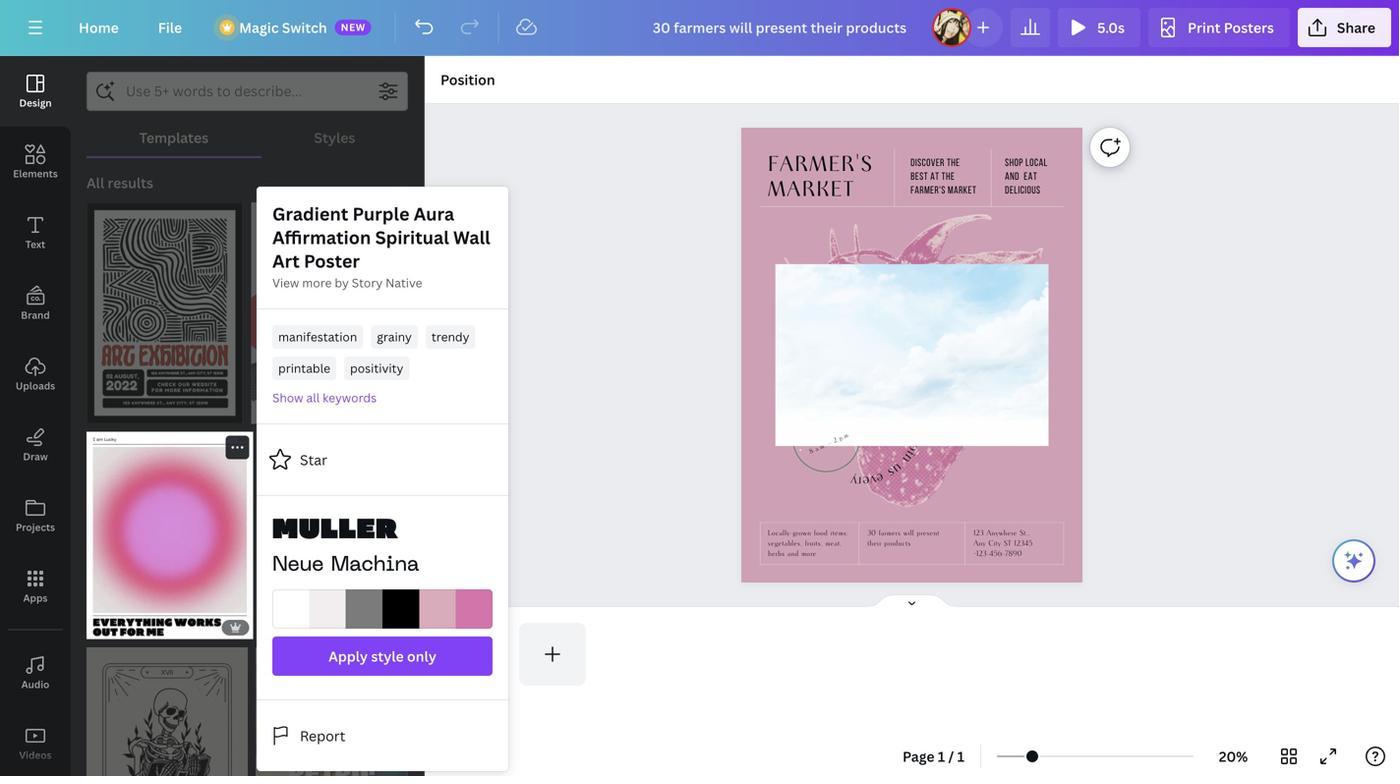 Task type: vqa. For each thing, say whether or not it's contained in the screenshot.
the Create a design Dropdown Button
no



Task type: locate. For each thing, give the bounding box(es) containing it.
more down fruits,
[[802, 550, 816, 559]]

the
[[947, 158, 960, 169], [942, 172, 955, 182]]

0 horizontal spatial more
[[302, 275, 332, 291]]

1 horizontal spatial 1
[[957, 748, 965, 767]]

print posters
[[1188, 18, 1274, 37]]

and down the shop
[[1005, 172, 1020, 183]]

home link
[[63, 8, 134, 47]]

456-
[[990, 550, 1005, 559]]

30 farmers will present their products
[[867, 529, 940, 549]]

file button
[[142, 8, 198, 47]]

the right discover
[[947, 158, 960, 169]]

wednesday
[[805, 422, 848, 449]]

trendy
[[432, 329, 469, 345]]

meat,
[[826, 539, 842, 549]]

story
[[352, 275, 383, 291]]

0 vertical spatial farmer's
[[768, 152, 874, 179]]

text button
[[0, 198, 71, 268]]

0 vertical spatial more
[[302, 275, 332, 291]]

grainy button
[[371, 325, 418, 349]]

20%
[[1219, 748, 1248, 767]]

1 vertical spatial more
[[802, 550, 816, 559]]

all results
[[87, 173, 153, 192]]

projects
[[16, 521, 55, 534]]

light pink bold organic flowers wall art poster group
[[261, 432, 408, 640]]

star button
[[257, 441, 508, 480]]

the right the at
[[942, 172, 955, 182]]

items:
[[831, 529, 849, 538]]

positivity button
[[344, 357, 409, 381]]

main menu bar
[[0, 0, 1399, 56]]

templates
[[139, 128, 209, 147]]

apps
[[23, 592, 48, 605]]

keywords
[[323, 390, 377, 406]]

locally-
[[768, 529, 793, 538]]

view more by story native button
[[272, 273, 422, 293]]

st
[[1004, 539, 1012, 549]]

more inside locally-grown food items: vegetables, fruits, meat, herbs and more
[[802, 550, 816, 559]]

print
[[1188, 18, 1221, 37]]

e left u
[[874, 468, 887, 489]]

s
[[884, 464, 899, 483]]

0 horizontal spatial and
[[787, 550, 799, 559]]

show all keywords
[[272, 390, 377, 406]]

1 right "/"
[[957, 748, 965, 767]]

apply style only button
[[272, 637, 493, 677]]

present
[[917, 529, 940, 538]]

all
[[87, 173, 104, 192]]

7890
[[1005, 550, 1022, 559]]

magic
[[239, 18, 279, 37]]

1 left "/"
[[938, 748, 945, 767]]

12345
[[1014, 539, 1033, 549]]

by
[[335, 275, 349, 291]]

design button
[[0, 56, 71, 127]]

market
[[768, 177, 855, 203], [948, 186, 977, 196]]

anywhere
[[987, 529, 1017, 538]]

aura
[[414, 202, 454, 226]]

v
[[868, 471, 878, 491]]

shop
[[1005, 158, 1023, 169]]

1 horizontal spatial market
[[948, 186, 977, 196]]

locally-grown food items: vegetables, fruits, meat, herbs and more
[[768, 529, 849, 559]]

and
[[1005, 172, 1020, 183], [787, 550, 799, 559]]

share button
[[1298, 8, 1391, 47]]

file
[[158, 18, 182, 37]]

any
[[974, 539, 986, 549]]

Use 5+ words to describe... search field
[[126, 73, 369, 110]]

vegetables,
[[768, 539, 803, 549]]

market inside discover the best at the farmer's market
[[948, 186, 977, 196]]

uploads button
[[0, 339, 71, 410]]

manifestation button
[[272, 325, 363, 349]]

manifestation
[[278, 329, 357, 345]]

0 horizontal spatial 1
[[938, 748, 945, 767]]

page 1 / 1
[[903, 748, 965, 767]]

gradient purple aura affirmation spiritual wall art poster view more by story native
[[272, 202, 490, 291]]

magic switch
[[239, 18, 327, 37]]

1 vertical spatial farmer's
[[911, 186, 946, 196]]

wall
[[453, 226, 490, 250]]

and inside locally-grown food items: vegetables, fruits, meat, herbs and more
[[787, 550, 799, 559]]

side panel tab list
[[0, 56, 71, 777]]

o i
[[902, 441, 925, 461]]

at
[[930, 172, 940, 182]]

1 horizontal spatial and
[[1005, 172, 1020, 183]]

and down vegetables,
[[787, 550, 799, 559]]

1 horizontal spatial farmer's
[[911, 186, 946, 196]]

brand button
[[0, 268, 71, 339]]

hide pages image
[[865, 594, 959, 610]]

their
[[867, 539, 882, 549]]

discover
[[911, 158, 945, 169]]

20% button
[[1202, 741, 1266, 773]]

1 vertical spatial and
[[787, 550, 799, 559]]

affirmation
[[272, 226, 371, 250]]

1 horizontal spatial more
[[802, 550, 816, 559]]

draw
[[23, 450, 48, 464]]

more left by
[[302, 275, 332, 291]]

machina
[[331, 556, 419, 576]]

e right y
[[862, 472, 870, 492]]

0 horizontal spatial e
[[862, 472, 870, 492]]

more inside gradient purple aura affirmation spiritual wall art poster view more by story native
[[302, 275, 332, 291]]

n
[[898, 450, 918, 468]]

Design title text field
[[637, 8, 924, 47]]

native
[[386, 275, 422, 291]]

0 vertical spatial and
[[1005, 172, 1020, 183]]

projects button
[[0, 481, 71, 552]]

0 horizontal spatial market
[[768, 177, 855, 203]]



Task type: describe. For each thing, give the bounding box(es) containing it.
products
[[884, 539, 911, 549]]

styles
[[314, 128, 355, 147]]

share
[[1337, 18, 1376, 37]]

gradient purple aura affirmation spiritual wall art poster image
[[87, 432, 253, 640]]

elements
[[13, 167, 58, 180]]

videos button
[[0, 709, 71, 777]]

grown
[[793, 529, 811, 538]]

more for meat,
[[802, 550, 816, 559]]

canva assistant image
[[1342, 550, 1366, 573]]

gradient purple aura affirmation spiritual wall art poster group
[[87, 432, 253, 640]]

colorful blue yellow red retro vintage poster image
[[256, 648, 408, 777]]

—
[[826, 439, 833, 448]]

results
[[108, 173, 153, 192]]

local
[[1026, 158, 1048, 169]]

p.m.
[[838, 431, 851, 443]]

styles button
[[261, 119, 408, 156]]

grainy
[[377, 329, 412, 345]]

u
[[889, 459, 907, 479]]

videos
[[19, 749, 52, 763]]

hide image
[[424, 369, 437, 464]]

report button
[[257, 717, 508, 756]]

eat
[[1024, 172, 1038, 183]]

new
[[341, 21, 366, 34]]

best
[[911, 172, 928, 182]]

switch
[[282, 18, 327, 37]]

printable
[[278, 360, 330, 377]]

delicious
[[1005, 186, 1041, 196]]

home
[[79, 18, 119, 37]]

and inside shop local and
[[1005, 172, 1020, 183]]

view
[[272, 275, 299, 291]]

1 horizontal spatial e
[[874, 468, 887, 489]]

page
[[903, 748, 935, 767]]

apps button
[[0, 552, 71, 622]]

neue machina
[[272, 556, 419, 576]]

123
[[974, 529, 984, 538]]

farmer's inside discover the best at the farmer's market
[[911, 186, 946, 196]]

123 anywhere st., any city st 12345 +123-456-7890
[[974, 529, 1033, 559]]

8 a.m. — 2 p.m.
[[808, 431, 851, 456]]

draw button
[[0, 410, 71, 481]]

audio button
[[0, 638, 71, 709]]

gray abstract modern art poster image
[[251, 202, 408, 424]]

farmers
[[879, 529, 901, 538]]

posters
[[1224, 18, 1274, 37]]

Page title text field
[[463, 667, 471, 686]]

uploads
[[16, 380, 55, 393]]

30
[[867, 529, 876, 538]]

show
[[272, 390, 303, 406]]

report
[[300, 727, 345, 746]]

star
[[300, 451, 327, 469]]

fruits,
[[805, 539, 823, 549]]

city
[[989, 539, 1001, 549]]

herbs
[[768, 550, 785, 559]]

position button
[[433, 64, 503, 95]]

/
[[949, 748, 954, 767]]

printable button
[[272, 357, 336, 381]]

design
[[19, 96, 52, 110]]

i
[[902, 447, 921, 461]]

gradient
[[272, 202, 348, 226]]

5.0s
[[1098, 18, 1125, 37]]

5.0s button
[[1058, 8, 1141, 47]]

apply style only
[[329, 648, 436, 666]]

+123-
[[974, 550, 990, 559]]

r
[[858, 472, 862, 492]]

show all keywords button
[[272, 388, 377, 408]]

1 1 from the left
[[938, 748, 945, 767]]

purple
[[353, 202, 410, 226]]

food
[[814, 529, 828, 538]]

audio
[[21, 679, 49, 692]]

position
[[441, 70, 495, 89]]

will
[[904, 529, 914, 538]]

white black red modern art exhibition poster image
[[87, 202, 243, 424]]

page 1 image
[[441, 623, 507, 686]]

0 horizontal spatial farmer's
[[768, 152, 874, 179]]

print posters button
[[1149, 8, 1290, 47]]

1 vertical spatial the
[[942, 172, 955, 182]]

a.m.
[[814, 442, 827, 454]]

elements button
[[0, 127, 71, 198]]

trendy button
[[426, 325, 475, 349]]

farmer's market
[[768, 152, 874, 203]]

spiritual
[[375, 226, 449, 250]]

more for art
[[302, 275, 332, 291]]

market inside farmer's market
[[768, 177, 855, 203]]

2
[[832, 437, 839, 445]]

muller
[[272, 518, 398, 545]]

light pink bold organic flowers wall art poster image
[[261, 432, 408, 640]]

brand
[[21, 309, 50, 322]]

2 1 from the left
[[957, 748, 965, 767]]

0 vertical spatial the
[[947, 158, 960, 169]]

all
[[306, 390, 320, 406]]



